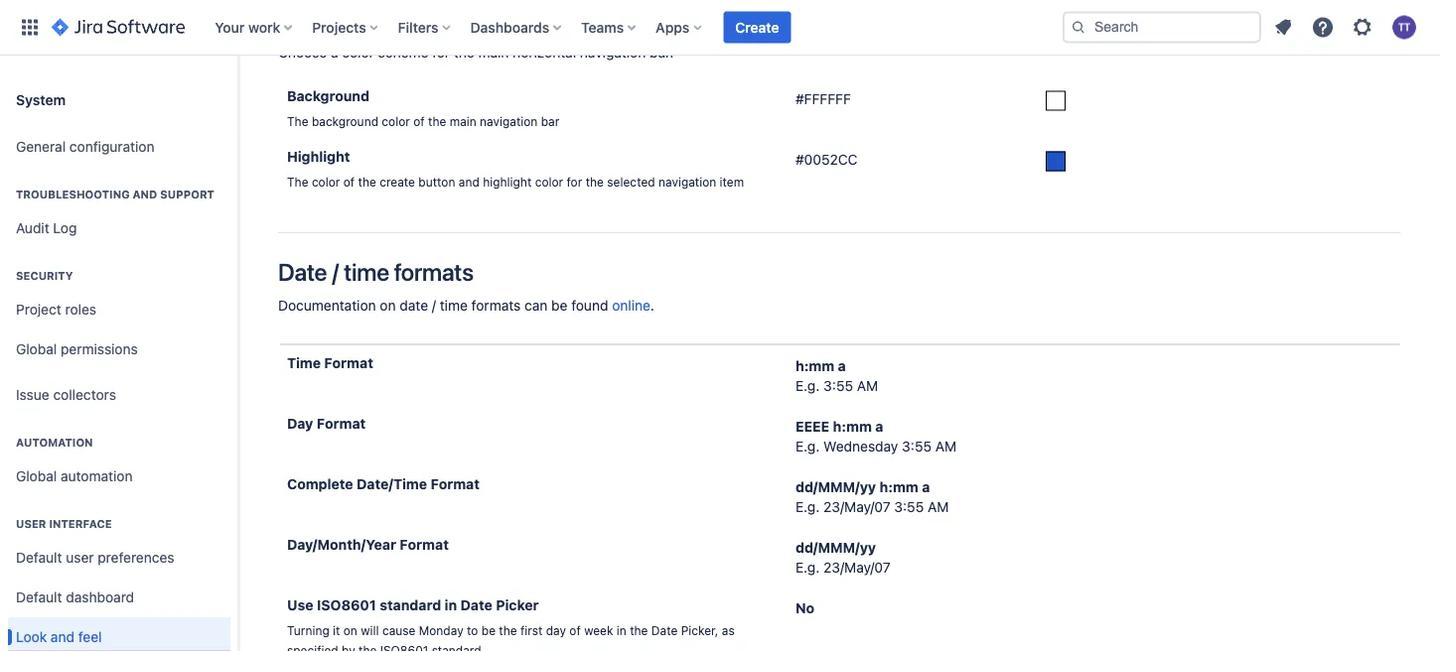 Task type: describe. For each thing, give the bounding box(es) containing it.
by
[[342, 644, 355, 652]]

default user preferences
[[16, 550, 174, 566]]

teams button
[[575, 11, 644, 43]]

background the background color of the main navigation bar
[[287, 88, 559, 129]]

look and feel link
[[8, 618, 230, 652]]

global for global automation
[[16, 468, 57, 485]]

sidebar navigation image
[[217, 79, 260, 119]]

project
[[16, 302, 61, 318]]

as
[[722, 624, 735, 638]]

e.g. inside eeee h:mm a e.g. wednesday 3:55 am
[[796, 439, 820, 455]]

automation
[[16, 436, 93, 449]]

work
[[248, 19, 280, 35]]

global for global permissions
[[16, 341, 57, 358]]

online
[[612, 298, 650, 314]]

1 vertical spatial /
[[432, 298, 436, 314]]

highlight the color of the create button and highlight color for the selected navigation item
[[287, 149, 744, 189]]

time format
[[287, 356, 373, 372]]

wednesday
[[823, 439, 898, 455]]

user interface
[[16, 518, 112, 531]]

h:mm inside h:mm a e.g. 3:55 am
[[796, 359, 834, 375]]

dashboards
[[470, 19, 549, 35]]

choose a color scheme for the main horizontal navigation bar.
[[278, 45, 674, 61]]

bar.
[[650, 45, 674, 61]]

your profile and settings image
[[1392, 15, 1416, 39]]

be inside use iso8601 standard in date picker turning it on will cause monday to be the first day of week in the date picker, as specified by the iso8601 standard
[[481, 624, 496, 638]]

user
[[66, 550, 94, 566]]

23/may/07 inside dd/mmm/yy h:mm a e.g. 23/may/07 3:55 am
[[823, 500, 890, 516]]

project roles
[[16, 302, 96, 318]]

feel
[[78, 629, 102, 646]]

0 horizontal spatial iso8601
[[317, 598, 376, 614]]

banner containing your work
[[0, 0, 1440, 56]]

monday
[[419, 624, 463, 638]]

log
[[53, 220, 77, 236]]

the down will
[[359, 644, 377, 652]]

specified
[[287, 644, 338, 652]]

interface
[[49, 518, 112, 531]]

user
[[16, 518, 46, 531]]

documentation on date / time formats can be found online .
[[278, 298, 654, 314]]

color right highlight
[[535, 175, 563, 189]]

complete date/time format
[[287, 477, 480, 493]]

global automation link
[[8, 457, 230, 497]]

color down highlight
[[312, 175, 340, 189]]

eeee
[[796, 419, 830, 435]]

issue collectors link
[[8, 375, 230, 415]]

navigation colors
[[278, 5, 458, 33]]

configuration
[[69, 139, 154, 155]]

dd/mmm/yy e.g. 23/may/07
[[796, 540, 890, 577]]

audit log
[[16, 220, 77, 236]]

e.g. inside dd/mmm/yy e.g. 23/may/07
[[796, 560, 820, 577]]

audit
[[16, 220, 49, 236]]

create
[[735, 19, 779, 35]]

choose
[[278, 45, 327, 61]]

color down 'projects' dropdown button on the top left
[[342, 45, 374, 61]]

global permissions link
[[8, 330, 230, 369]]

am for eeee h:mm a
[[935, 439, 957, 455]]

project roles link
[[8, 290, 230, 330]]

Search field
[[1063, 11, 1261, 43]]

your work
[[215, 19, 280, 35]]

color inside background the background color of the main navigation bar
[[382, 115, 410, 129]]

issue
[[16, 387, 49, 403]]

a down projects
[[331, 45, 338, 61]]

of inside background the background color of the main navigation bar
[[413, 115, 425, 129]]

h:mm a e.g. 3:55 am
[[796, 359, 878, 395]]

documentation
[[278, 298, 376, 314]]

0 vertical spatial time
[[344, 259, 389, 287]]

a inside h:mm a e.g. 3:55 am
[[838, 359, 846, 375]]

3:55 inside h:mm a e.g. 3:55 am
[[823, 378, 853, 395]]

your
[[215, 19, 245, 35]]

automation
[[61, 468, 133, 485]]

0 vertical spatial formats
[[394, 259, 474, 287]]

general
[[16, 139, 66, 155]]

will
[[361, 624, 379, 638]]

colors
[[394, 5, 458, 33]]

.
[[650, 298, 654, 314]]

default for default user preferences
[[16, 550, 62, 566]]

permissions
[[61, 341, 138, 358]]

global permissions
[[16, 341, 138, 358]]

the for highlight
[[287, 175, 308, 189]]

navigation inside the highlight the color of the create button and highlight color for the selected navigation item
[[658, 175, 716, 189]]

cause
[[382, 624, 416, 638]]

notifications image
[[1271, 15, 1295, 39]]

and for troubleshooting and support
[[133, 188, 157, 201]]

#ffffff
[[796, 91, 851, 108]]

1 horizontal spatial be
[[551, 298, 568, 314]]

automation group
[[8, 415, 230, 503]]

dashboard
[[66, 590, 134, 606]]

dd/mmm/yy for e.g.
[[796, 540, 876, 557]]

h:mm for dd/mmm/yy
[[880, 480, 918, 496]]

your work button
[[209, 11, 300, 43]]

the left selected
[[586, 175, 604, 189]]

am inside h:mm a e.g. 3:55 am
[[857, 378, 878, 395]]

1 vertical spatial iso8601
[[380, 644, 428, 652]]

week
[[584, 624, 613, 638]]

1 vertical spatial formats
[[471, 298, 521, 314]]

button
[[418, 175, 455, 189]]

support
[[160, 188, 214, 201]]

and inside the highlight the color of the create button and highlight color for the selected navigation item
[[459, 175, 479, 189]]

general configuration link
[[8, 127, 230, 167]]

date/time
[[357, 477, 427, 493]]

complete
[[287, 477, 353, 493]]

#0052cc
[[796, 152, 858, 168]]

the for background
[[287, 115, 308, 129]]

the right week
[[630, 624, 648, 638]]



Task type: vqa. For each thing, say whether or not it's contained in the screenshot.
Open project icon
no



Task type: locate. For each thing, give the bounding box(es) containing it.
0 vertical spatial h:mm
[[796, 359, 834, 375]]

2 horizontal spatial and
[[459, 175, 479, 189]]

3:55 inside dd/mmm/yy h:mm a e.g. 23/may/07 3:55 am
[[894, 500, 924, 516]]

of inside use iso8601 standard in date picker turning it on will cause monday to be the first day of week in the date picker, as specified by the iso8601 standard
[[569, 624, 581, 638]]

day/month/year format
[[287, 537, 449, 554]]

preferences
[[98, 550, 174, 566]]

on inside use iso8601 standard in date picker turning it on will cause monday to be the first day of week in the date picker, as specified by the iso8601 standard
[[343, 624, 357, 638]]

date up to
[[460, 598, 492, 614]]

date / time formats
[[278, 259, 474, 287]]

and left the feel in the bottom left of the page
[[51, 629, 74, 646]]

0 vertical spatial global
[[16, 341, 57, 358]]

dd/mmm/yy down dd/mmm/yy h:mm a e.g. 23/may/07 3:55 am
[[796, 540, 876, 557]]

audit log link
[[8, 209, 230, 248]]

1 the from the top
[[287, 115, 308, 129]]

a inside dd/mmm/yy h:mm a e.g. 23/may/07 3:55 am
[[922, 480, 930, 496]]

h:mm inside eeee h:mm a e.g. wednesday 3:55 am
[[833, 419, 872, 435]]

3:55 inside eeee h:mm a e.g. wednesday 3:55 am
[[902, 439, 932, 455]]

am inside dd/mmm/yy h:mm a e.g. 23/may/07 3:55 am
[[928, 500, 949, 516]]

0 horizontal spatial in
[[445, 598, 457, 614]]

navigation inside background the background color of the main navigation bar
[[480, 115, 538, 129]]

found
[[571, 298, 608, 314]]

date
[[400, 298, 428, 314]]

can
[[524, 298, 548, 314]]

2 e.g. from the top
[[796, 439, 820, 455]]

navigation left item
[[658, 175, 716, 189]]

highlight
[[483, 175, 532, 189]]

format for day/month/year format
[[400, 537, 449, 554]]

0 vertical spatial /
[[332, 259, 339, 287]]

to
[[467, 624, 478, 638]]

formats
[[394, 259, 474, 287], [471, 298, 521, 314]]

1 vertical spatial dd/mmm/yy
[[796, 540, 876, 557]]

0 vertical spatial default
[[16, 550, 62, 566]]

1 vertical spatial h:mm
[[833, 419, 872, 435]]

the left "first"
[[499, 624, 517, 638]]

apps button
[[650, 11, 709, 43]]

bar
[[541, 115, 559, 129]]

1 vertical spatial in
[[617, 624, 626, 638]]

1 horizontal spatial of
[[413, 115, 425, 129]]

formats up date
[[394, 259, 474, 287]]

use iso8601 standard in date picker turning it on will cause monday to be the first day of week in the date picker, as specified by the iso8601 standard
[[287, 598, 735, 652]]

h:mm inside dd/mmm/yy h:mm a e.g. 23/may/07 3:55 am
[[880, 480, 918, 496]]

main for horizontal
[[478, 45, 509, 61]]

0 vertical spatial am
[[857, 378, 878, 395]]

/ up documentation at the left of page
[[332, 259, 339, 287]]

for left selected
[[567, 175, 582, 189]]

1 vertical spatial navigation
[[480, 115, 538, 129]]

2 horizontal spatial navigation
[[658, 175, 716, 189]]

0 horizontal spatial be
[[481, 624, 496, 638]]

format right date/time
[[431, 477, 480, 493]]

/
[[332, 259, 339, 287], [432, 298, 436, 314]]

1 vertical spatial on
[[343, 624, 357, 638]]

0 horizontal spatial navigation
[[480, 115, 538, 129]]

the down highlight
[[287, 175, 308, 189]]

of inside the highlight the color of the create button and highlight color for the selected navigation item
[[343, 175, 355, 189]]

0 vertical spatial date
[[278, 259, 327, 287]]

1 23/may/07 from the top
[[823, 500, 890, 516]]

iso8601
[[317, 598, 376, 614], [380, 644, 428, 652]]

banner
[[0, 0, 1440, 56]]

0 vertical spatial the
[[287, 115, 308, 129]]

0 vertical spatial navigation
[[580, 45, 646, 61]]

main
[[478, 45, 509, 61], [450, 115, 476, 129]]

am inside eeee h:mm a e.g. wednesday 3:55 am
[[935, 439, 957, 455]]

time right date
[[440, 298, 468, 314]]

primary element
[[12, 0, 1063, 55]]

1 horizontal spatial main
[[478, 45, 509, 61]]

0 vertical spatial 3:55
[[823, 378, 853, 395]]

1 e.g. from the top
[[796, 378, 820, 395]]

security
[[16, 270, 73, 283]]

picker
[[496, 598, 539, 614]]

1 horizontal spatial time
[[440, 298, 468, 314]]

1 vertical spatial standard
[[432, 644, 481, 652]]

2 23/may/07 from the top
[[823, 560, 890, 577]]

background
[[287, 88, 369, 105]]

teams
[[581, 19, 624, 35]]

0 vertical spatial dd/mmm/yy
[[796, 480, 876, 496]]

1 vertical spatial 23/may/07
[[823, 560, 890, 577]]

troubleshooting
[[16, 188, 130, 201]]

1 horizontal spatial for
[[567, 175, 582, 189]]

and
[[459, 175, 479, 189], [133, 188, 157, 201], [51, 629, 74, 646]]

am for dd/mmm/yy h:mm a
[[928, 500, 949, 516]]

2 global from the top
[[16, 468, 57, 485]]

day/month/year
[[287, 537, 396, 554]]

look and feel
[[16, 629, 102, 646]]

2 default from the top
[[16, 590, 62, 606]]

date up documentation at the left of page
[[278, 259, 327, 287]]

horizontal
[[513, 45, 576, 61]]

main up the button
[[450, 115, 476, 129]]

navigation down teams popup button on the left top of the page
[[580, 45, 646, 61]]

the inside background the background color of the main navigation bar
[[428, 115, 446, 129]]

be
[[551, 298, 568, 314], [481, 624, 496, 638]]

0 vertical spatial main
[[478, 45, 509, 61]]

jira software image
[[52, 15, 185, 39], [52, 15, 185, 39]]

and right the button
[[459, 175, 479, 189]]

day
[[546, 624, 566, 638]]

1 vertical spatial of
[[343, 175, 355, 189]]

2 vertical spatial h:mm
[[880, 480, 918, 496]]

1 global from the top
[[16, 341, 57, 358]]

day
[[287, 416, 313, 433]]

and inside group
[[133, 188, 157, 201]]

default down user
[[16, 550, 62, 566]]

the left create
[[358, 175, 376, 189]]

am down eeee h:mm a e.g. wednesday 3:55 am
[[928, 500, 949, 516]]

2 vertical spatial navigation
[[658, 175, 716, 189]]

general configuration
[[16, 139, 154, 155]]

main inside background the background color of the main navigation bar
[[450, 115, 476, 129]]

default
[[16, 550, 62, 566], [16, 590, 62, 606]]

in up monday
[[445, 598, 457, 614]]

23/may/07 up dd/mmm/yy e.g. 23/may/07 at the bottom of the page
[[823, 500, 890, 516]]

e.g. inside dd/mmm/yy h:mm a e.g. 23/may/07 3:55 am
[[796, 500, 820, 516]]

e.g. down eeee
[[796, 439, 820, 455]]

e.g. up eeee
[[796, 378, 820, 395]]

roles
[[65, 302, 96, 318]]

dd/mmm/yy h:mm a e.g. 23/may/07 3:55 am
[[796, 480, 949, 516]]

main for navigation
[[450, 115, 476, 129]]

1 vertical spatial for
[[567, 175, 582, 189]]

be right to
[[481, 624, 496, 638]]

1 horizontal spatial navigation
[[580, 45, 646, 61]]

3 e.g. from the top
[[796, 500, 820, 516]]

format for day format
[[317, 416, 366, 433]]

1 horizontal spatial in
[[617, 624, 626, 638]]

search image
[[1071, 19, 1086, 35]]

0 vertical spatial standard
[[380, 598, 441, 614]]

format right day
[[317, 416, 366, 433]]

the up the button
[[428, 115, 446, 129]]

default dashboard link
[[8, 578, 230, 618]]

e.g. up dd/mmm/yy e.g. 23/may/07 at the bottom of the page
[[796, 500, 820, 516]]

global down automation
[[16, 468, 57, 485]]

am up eeee h:mm a e.g. wednesday 3:55 am
[[857, 378, 878, 395]]

1 vertical spatial main
[[450, 115, 476, 129]]

0 vertical spatial for
[[432, 45, 450, 61]]

2 dd/mmm/yy from the top
[[796, 540, 876, 557]]

1 vertical spatial global
[[16, 468, 57, 485]]

/ right date
[[432, 298, 436, 314]]

iso8601 up it
[[317, 598, 376, 614]]

of right day
[[569, 624, 581, 638]]

2 the from the top
[[287, 175, 308, 189]]

3:55 for dd/mmm/yy
[[894, 500, 924, 516]]

a up wednesday
[[875, 419, 883, 435]]

1 vertical spatial be
[[481, 624, 496, 638]]

0 horizontal spatial date
[[278, 259, 327, 287]]

navigation
[[278, 5, 389, 33]]

turning
[[287, 624, 329, 638]]

h:mm down eeee h:mm a e.g. wednesday 3:55 am
[[880, 480, 918, 496]]

of down highlight
[[343, 175, 355, 189]]

and left support
[[133, 188, 157, 201]]

0 horizontal spatial time
[[344, 259, 389, 287]]

1 vertical spatial default
[[16, 590, 62, 606]]

2 vertical spatial am
[[928, 500, 949, 516]]

1 horizontal spatial and
[[133, 188, 157, 201]]

0 vertical spatial be
[[551, 298, 568, 314]]

the inside the highlight the color of the create button and highlight color for the selected navigation item
[[287, 175, 308, 189]]

a inside eeee h:mm a e.g. wednesday 3:55 am
[[875, 419, 883, 435]]

troubleshooting and support group
[[8, 167, 230, 254]]

2 horizontal spatial of
[[569, 624, 581, 638]]

be right can
[[551, 298, 568, 314]]

main down dashboards
[[478, 45, 509, 61]]

and inside user interface group
[[51, 629, 74, 646]]

navigation left bar
[[480, 115, 538, 129]]

1 horizontal spatial /
[[432, 298, 436, 314]]

dd/mmm/yy down wednesday
[[796, 480, 876, 496]]

the down filters popup button
[[454, 45, 474, 61]]

4 e.g. from the top
[[796, 560, 820, 577]]

3:55
[[823, 378, 853, 395], [902, 439, 932, 455], [894, 500, 924, 516]]

a down eeee h:mm a e.g. wednesday 3:55 am
[[922, 480, 930, 496]]

dd/mmm/yy for h:mm
[[796, 480, 876, 496]]

time up documentation at the left of page
[[344, 259, 389, 287]]

0 horizontal spatial main
[[450, 115, 476, 129]]

1 dd/mmm/yy from the top
[[796, 480, 876, 496]]

default dashboard
[[16, 590, 134, 606]]

23/may/07
[[823, 500, 890, 516], [823, 560, 890, 577]]

apps
[[656, 19, 690, 35]]

1 horizontal spatial on
[[380, 298, 396, 314]]

standard down monday
[[432, 644, 481, 652]]

background
[[312, 115, 378, 129]]

0 vertical spatial on
[[380, 298, 396, 314]]

1 horizontal spatial iso8601
[[380, 644, 428, 652]]

2 vertical spatial of
[[569, 624, 581, 638]]

1 vertical spatial the
[[287, 175, 308, 189]]

format
[[324, 356, 373, 372], [317, 416, 366, 433], [431, 477, 480, 493], [400, 537, 449, 554]]

navigation
[[580, 45, 646, 61], [480, 115, 538, 129], [658, 175, 716, 189]]

time
[[287, 356, 321, 372]]

3:55 right wednesday
[[902, 439, 932, 455]]

0 horizontal spatial of
[[343, 175, 355, 189]]

first
[[520, 624, 543, 638]]

default user preferences link
[[8, 538, 230, 578]]

am right wednesday
[[935, 439, 957, 455]]

eeee h:mm a e.g. wednesday 3:55 am
[[796, 419, 957, 455]]

2 horizontal spatial date
[[651, 624, 678, 638]]

it
[[333, 624, 340, 638]]

appswitcher icon image
[[18, 15, 42, 39]]

dd/mmm/yy inside dd/mmm/yy e.g. 23/may/07
[[796, 540, 876, 557]]

filters
[[398, 19, 439, 35]]

0 vertical spatial iso8601
[[317, 598, 376, 614]]

date left picker,
[[651, 624, 678, 638]]

format down date/time
[[400, 537, 449, 554]]

in
[[445, 598, 457, 614], [617, 624, 626, 638]]

0 horizontal spatial and
[[51, 629, 74, 646]]

on left date
[[380, 298, 396, 314]]

format for time format
[[324, 356, 373, 372]]

for down filters popup button
[[432, 45, 450, 61]]

2 vertical spatial 3:55
[[894, 500, 924, 516]]

issue collectors
[[16, 387, 116, 403]]

help image
[[1311, 15, 1335, 39]]

look
[[16, 629, 47, 646]]

23/may/07 down dd/mmm/yy h:mm a e.g. 23/may/07 3:55 am
[[823, 560, 890, 577]]

0 vertical spatial of
[[413, 115, 425, 129]]

default up look
[[16, 590, 62, 606]]

1 vertical spatial am
[[935, 439, 957, 455]]

global inside security 'group'
[[16, 341, 57, 358]]

a up eeee h:mm a e.g. wednesday 3:55 am
[[838, 359, 846, 375]]

in right week
[[617, 624, 626, 638]]

of up the button
[[413, 115, 425, 129]]

online link
[[612, 298, 650, 314]]

standard
[[380, 598, 441, 614], [432, 644, 481, 652]]

formats left can
[[471, 298, 521, 314]]

iso8601 down the cause
[[380, 644, 428, 652]]

default for default dashboard
[[16, 590, 62, 606]]

1 vertical spatial date
[[460, 598, 492, 614]]

collectors
[[53, 387, 116, 403]]

system
[[16, 91, 66, 108]]

for
[[432, 45, 450, 61], [567, 175, 582, 189]]

item
[[720, 175, 744, 189]]

e.g. inside h:mm a e.g. 3:55 am
[[796, 378, 820, 395]]

3:55 for eeee
[[902, 439, 932, 455]]

filters button
[[392, 11, 458, 43]]

the
[[287, 115, 308, 129], [287, 175, 308, 189]]

h:mm for eeee
[[833, 419, 872, 435]]

projects
[[312, 19, 366, 35]]

h:mm up eeee
[[796, 359, 834, 375]]

0 vertical spatial in
[[445, 598, 457, 614]]

e.g.
[[796, 378, 820, 395], [796, 439, 820, 455], [796, 500, 820, 516], [796, 560, 820, 577]]

and for look and feel
[[51, 629, 74, 646]]

h:mm up wednesday
[[833, 419, 872, 435]]

2 vertical spatial date
[[651, 624, 678, 638]]

standard up the cause
[[380, 598, 441, 614]]

scheme
[[378, 45, 428, 61]]

time
[[344, 259, 389, 287], [440, 298, 468, 314]]

1 horizontal spatial date
[[460, 598, 492, 614]]

selected
[[607, 175, 655, 189]]

e.g. up no
[[796, 560, 820, 577]]

the
[[454, 45, 474, 61], [428, 115, 446, 129], [358, 175, 376, 189], [586, 175, 604, 189], [499, 624, 517, 638], [630, 624, 648, 638], [359, 644, 377, 652]]

0 horizontal spatial for
[[432, 45, 450, 61]]

for inside the highlight the color of the create button and highlight color for the selected navigation item
[[567, 175, 582, 189]]

0 horizontal spatial /
[[332, 259, 339, 287]]

the inside background the background color of the main navigation bar
[[287, 115, 308, 129]]

3:55 down wednesday
[[894, 500, 924, 516]]

security group
[[8, 248, 230, 375]]

global inside 'link'
[[16, 468, 57, 485]]

color
[[342, 45, 374, 61], [382, 115, 410, 129], [312, 175, 340, 189], [535, 175, 563, 189]]

on right it
[[343, 624, 357, 638]]

23/may/07 inside dd/mmm/yy e.g. 23/may/07
[[823, 560, 890, 577]]

projects button
[[306, 11, 386, 43]]

dd/mmm/yy inside dd/mmm/yy h:mm a e.g. 23/may/07 3:55 am
[[796, 480, 876, 496]]

1 default from the top
[[16, 550, 62, 566]]

1 vertical spatial time
[[440, 298, 468, 314]]

day format
[[287, 416, 366, 433]]

the down background
[[287, 115, 308, 129]]

global down project
[[16, 341, 57, 358]]

am
[[857, 378, 878, 395], [935, 439, 957, 455], [928, 500, 949, 516]]

color right background on the top left of the page
[[382, 115, 410, 129]]

1 vertical spatial 3:55
[[902, 439, 932, 455]]

user interface group
[[8, 497, 230, 652]]

global automation
[[16, 468, 133, 485]]

format right time
[[324, 356, 373, 372]]

3:55 up eeee
[[823, 378, 853, 395]]

create
[[380, 175, 415, 189]]

settings image
[[1351, 15, 1375, 39]]

0 horizontal spatial on
[[343, 624, 357, 638]]

0 vertical spatial 23/may/07
[[823, 500, 890, 516]]

picker,
[[681, 624, 718, 638]]

on
[[380, 298, 396, 314], [343, 624, 357, 638]]



